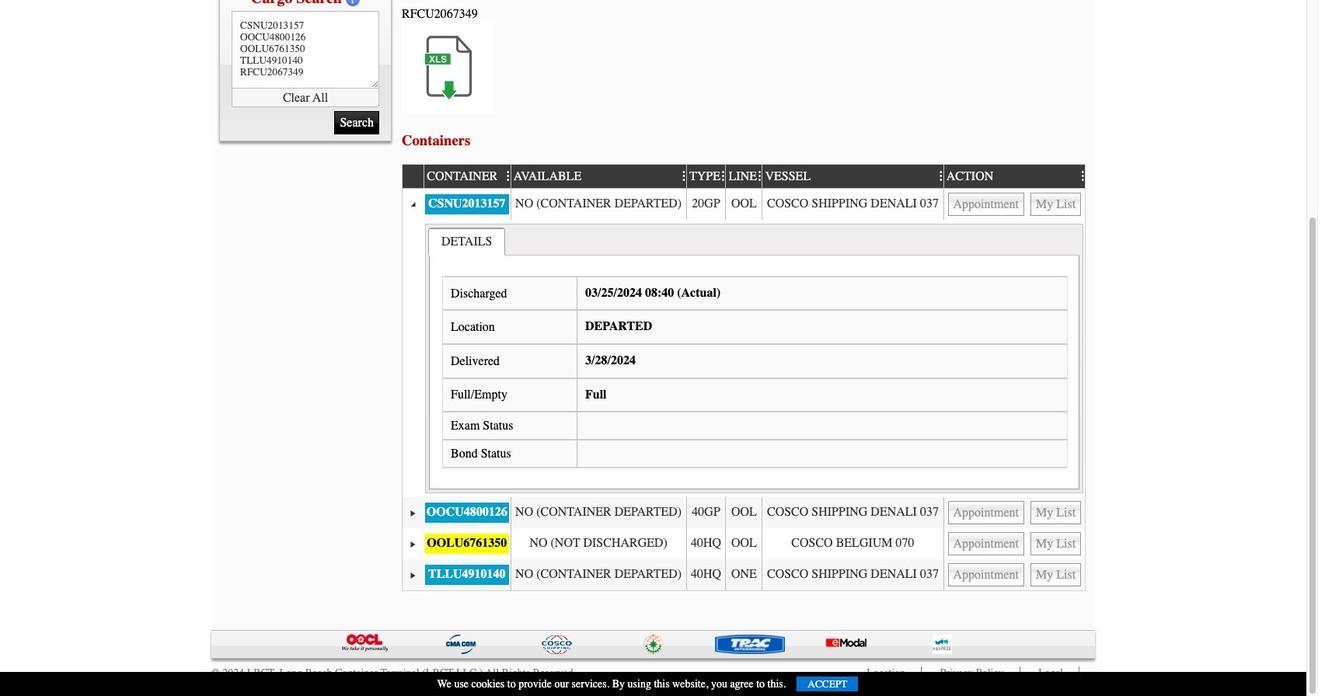Task type: describe. For each thing, give the bounding box(es) containing it.
6 row from the top
[[403, 560, 1085, 591]]

5 row from the top
[[403, 529, 1085, 560]]

tab inside row
[[428, 228, 506, 256]]

1 row from the top
[[403, 163, 1092, 189]]

3 row from the top
[[403, 220, 1085, 498]]

vessel edit column settings image
[[935, 170, 943, 183]]



Task type: vqa. For each thing, say whether or not it's contained in the screenshot.
2nd for from right
no



Task type: locate. For each thing, give the bounding box(es) containing it.
2 row from the top
[[403, 189, 1085, 220]]

column header inside row
[[403, 165, 424, 189]]

tab list
[[428, 228, 506, 256]]

4 row from the top
[[403, 498, 1085, 529]]

available edit column settings image
[[678, 170, 686, 183]]

tree grid
[[403, 163, 1092, 591]]

container edit column settings image
[[502, 170, 510, 183]]

type edit column settings image
[[717, 170, 725, 183]]

None submit
[[335, 111, 379, 135]]

tab
[[428, 228, 506, 256]]

Enter container numbers and/ or booking numbers.  text field
[[232, 11, 379, 89]]

row group
[[403, 189, 1085, 591]]

row
[[403, 163, 1092, 189], [403, 189, 1085, 220], [403, 220, 1085, 498], [403, 498, 1085, 529], [403, 529, 1085, 560], [403, 560, 1085, 591]]

cell
[[403, 189, 424, 220], [424, 189, 510, 220], [510, 189, 686, 220], [686, 189, 725, 220], [725, 189, 762, 220], [762, 189, 943, 220], [943, 189, 1085, 220], [403, 220, 424, 498], [424, 220, 1085, 498], [403, 498, 424, 529], [424, 498, 510, 529], [510, 498, 686, 529], [686, 498, 725, 529], [725, 498, 762, 529], [762, 498, 943, 529], [943, 498, 1085, 529], [403, 529, 424, 560], [424, 529, 510, 560], [510, 529, 686, 560], [686, 529, 725, 560], [725, 529, 762, 560], [762, 529, 943, 560], [943, 529, 1085, 560], [403, 560, 424, 591], [424, 560, 510, 591], [510, 560, 686, 591], [686, 560, 725, 591], [725, 560, 762, 591], [762, 560, 943, 591], [943, 560, 1085, 591]]

None button
[[948, 193, 1024, 216], [1031, 193, 1081, 216], [948, 502, 1024, 525], [1031, 502, 1081, 525], [948, 533, 1024, 556], [1031, 533, 1081, 556], [948, 564, 1024, 587], [1031, 564, 1081, 587], [948, 193, 1024, 216], [1031, 193, 1081, 216], [948, 502, 1024, 525], [1031, 502, 1081, 525], [948, 533, 1024, 556], [1031, 533, 1081, 556], [948, 564, 1024, 587], [1031, 564, 1081, 587]]

action edit column settings image
[[1077, 170, 1085, 183]]

line edit column settings image
[[754, 170, 762, 183]]

column header
[[403, 165, 424, 189]]



